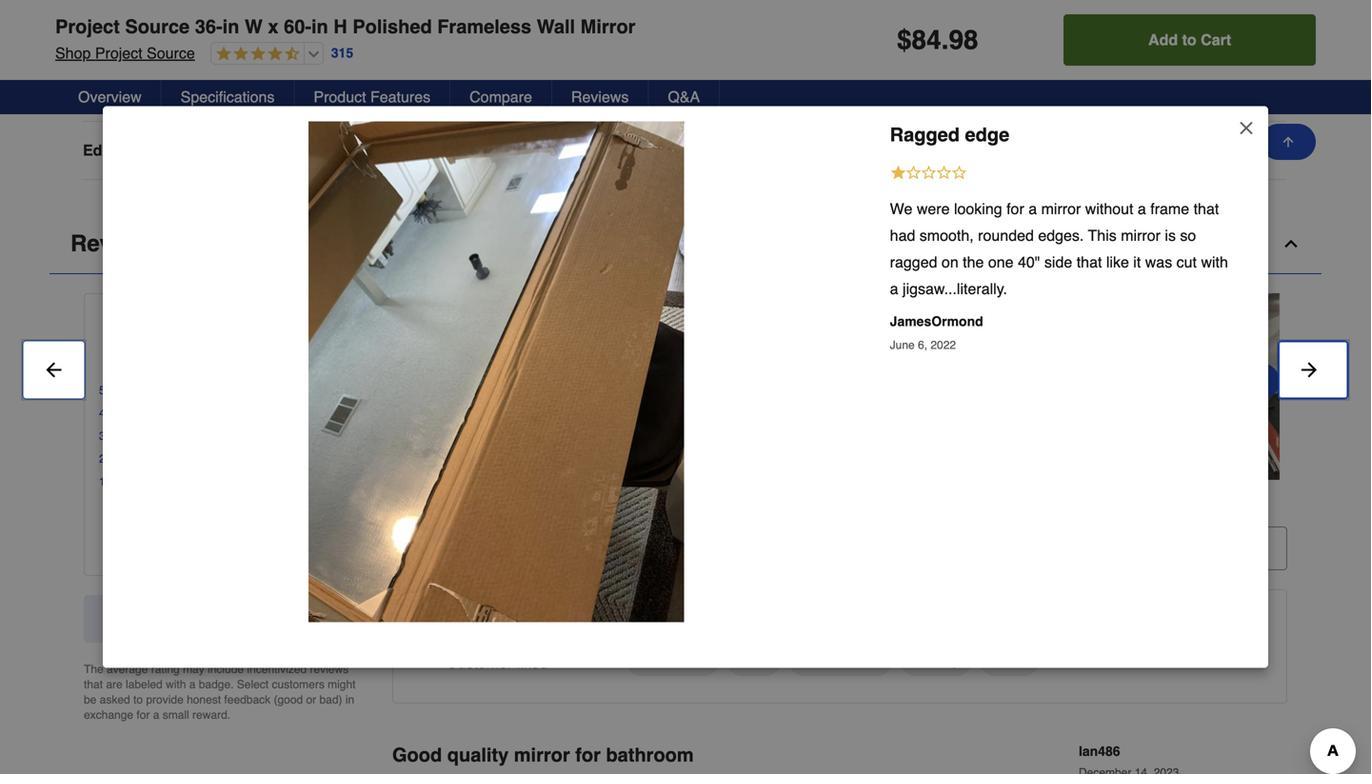 Task type: locate. For each thing, give the bounding box(es) containing it.
0 vertical spatial to
[[1183, 31, 1197, 49]]

arrow left image
[[42, 359, 65, 381]]

type right edge
[[124, 141, 159, 159]]

0 horizontal spatial polished
[[257, 141, 316, 159]]

0 vertical spatial 5
[[317, 312, 328, 334]]

1 vertical spatial polished
[[257, 141, 316, 159]]

1 horizontal spatial polished
[[353, 16, 432, 38]]

no frame cell
[[257, 83, 414, 102], [529, 83, 686, 102], [800, 83, 957, 102]]

2 wall cell from the left
[[529, 25, 686, 44]]

0 horizontal spatial arrow right image
[[1255, 370, 1270, 393]]

that up "so" at top
[[1194, 200, 1220, 218]]

to down labeled
[[133, 693, 143, 707]]

the
[[84, 663, 104, 676]]

in left "w"
[[223, 16, 240, 38]]

2 horizontal spatial for
[[1007, 200, 1025, 218]]

0 horizontal spatial to
[[133, 693, 143, 707]]

84
[[912, 25, 942, 55]]

reviews button
[[553, 80, 649, 114], [50, 214, 1322, 274]]

1 vertical spatial mirror
[[1122, 227, 1161, 244]]

satisfaction
[[802, 651, 881, 669]]

1 horizontal spatial arrow right image
[[1298, 359, 1321, 381]]

frame
[[281, 83, 320, 101], [552, 83, 591, 101], [824, 83, 863, 101], [1151, 200, 1190, 218]]

0 horizontal spatial for
[[137, 709, 150, 722]]

frame material
[[83, 83, 190, 101]]

cell for wall
[[800, 25, 957, 44]]

in left h
[[312, 16, 328, 38]]

1 horizontal spatial quality
[[913, 651, 960, 669]]

1 horizontal spatial no frame
[[529, 83, 591, 101]]

customer up 'hide'
[[422, 497, 493, 514]]

0 horizontal spatial that
[[84, 678, 103, 692]]

a up 'rounded'
[[1029, 200, 1038, 218]]

customer
[[422, 497, 493, 514], [413, 610, 484, 628], [447, 654, 513, 672]]

reviews up the beveled cell at left top
[[572, 88, 629, 106]]

no frame
[[257, 83, 320, 101], [529, 83, 591, 101], [800, 83, 863, 101]]

side
[[1045, 253, 1073, 271]]

1 horizontal spatial reviews
[[572, 88, 629, 106]]

frameless
[[438, 16, 532, 38]]

3 no frame from the left
[[800, 83, 863, 101]]

0 horizontal spatial type
[[83, 25, 117, 43]]

1 vertical spatial quality
[[448, 744, 509, 766]]

uploaded image image
[[309, 121, 685, 623], [400, 377, 587, 396], [596, 377, 783, 396], [1185, 377, 1372, 396]]

0 vertical spatial 3%
[[330, 430, 347, 443]]

1 vertical spatial 3%
[[330, 452, 347, 466]]

with down rating
[[166, 678, 186, 692]]

3% down 10%
[[330, 430, 347, 443]]

of
[[296, 312, 312, 334]]

6,
[[918, 339, 928, 352]]

edges.
[[1039, 227, 1085, 244]]

3
[[99, 430, 105, 443]]

2 vertical spatial that
[[84, 678, 103, 692]]

polished
[[353, 16, 432, 38], [257, 141, 316, 159]]

3 no frame cell from the left
[[800, 83, 957, 102]]

product
[[314, 88, 366, 106]]

wall cell
[[257, 25, 414, 44], [529, 25, 686, 44]]

0 horizontal spatial no frame cell
[[257, 83, 414, 102]]

w
[[245, 16, 263, 38]]

incentivized
[[247, 663, 307, 676]]

customers
[[272, 678, 325, 692]]

0 horizontal spatial 315
[[331, 45, 354, 61]]

1 vertical spatial that
[[1077, 253, 1103, 271]]

for up 'rounded'
[[1007, 200, 1025, 218]]

had
[[890, 227, 916, 244]]

0 vertical spatial project
[[55, 16, 120, 38]]

thickness button
[[626, 644, 720, 676]]

0 vertical spatial with
[[1202, 253, 1229, 271]]

1 vertical spatial reviews button
[[50, 214, 1322, 274]]

this
[[1089, 227, 1117, 244]]

2022
[[931, 339, 957, 352]]

315 up hide filters button
[[393, 497, 418, 514]]

asked
[[100, 693, 130, 707]]

recommend this product
[[156, 610, 325, 628]]

2 3% from the top
[[330, 452, 347, 466]]

polished right h
[[353, 16, 432, 38]]

0 horizontal spatial no
[[257, 83, 277, 101]]

ian486
[[1079, 744, 1121, 759]]

out
[[264, 312, 291, 334]]

customer up customer liked
[[413, 610, 484, 628]]

source up material
[[147, 44, 195, 62]]

a
[[1029, 200, 1038, 218], [1138, 200, 1147, 218], [890, 280, 899, 298], [189, 678, 196, 692], [153, 709, 159, 722]]

1 vertical spatial 5
[[99, 384, 105, 397]]

no
[[257, 83, 277, 101], [529, 83, 548, 101], [800, 83, 820, 101]]

rounded
[[979, 227, 1035, 244]]

hide filters button
[[393, 527, 558, 571]]

5 up 4
[[99, 384, 105, 397]]

1
[[99, 475, 105, 489]]

overview button
[[59, 80, 162, 114]]

add to cart button
[[1064, 14, 1317, 66]]

2 horizontal spatial in
[[346, 693, 355, 707]]

1 horizontal spatial to
[[1183, 31, 1197, 49]]

customer for customer liked
[[447, 654, 513, 672]]

frame inside we were looking for a mirror without a frame that had smooth, rounded edges. this mirror is so ragged on the one 40" side that like it was cut with a jigsaw...literally.
[[1151, 200, 1190, 218]]

2 no from the left
[[529, 83, 548, 101]]

1 horizontal spatial no
[[529, 83, 548, 101]]

1 horizontal spatial with
[[1202, 253, 1229, 271]]

mirror
[[1042, 200, 1082, 218], [1122, 227, 1161, 244], [514, 744, 570, 766]]

2 horizontal spatial no frame cell
[[800, 83, 957, 102]]

for inside the average rating may include incentivized reviews that are labeled with a badge. select customers might be asked to provide honest feedback (good or bad) in exchange for a small reward.
[[137, 709, 150, 722]]

315 down h
[[331, 45, 354, 61]]

cell
[[800, 25, 957, 44], [1072, 25, 1229, 44], [800, 141, 957, 160]]

.
[[942, 25, 949, 55]]

quality inside 'button'
[[913, 651, 960, 669]]

1 vertical spatial with
[[166, 678, 186, 692]]

no frame for 3rd no frame cell from the right
[[257, 83, 320, 101]]

with right cut
[[1202, 253, 1229, 271]]

2 horizontal spatial mirror
[[1122, 227, 1161, 244]]

specifications button
[[162, 80, 295, 114]]

1 horizontal spatial for
[[576, 744, 601, 766]]

type up shop project source
[[83, 25, 117, 43]]

for down provide
[[137, 709, 150, 722]]

for for good
[[576, 744, 601, 766]]

chevron up image
[[1282, 234, 1301, 253]]

project up shop
[[55, 16, 120, 38]]

0 vertical spatial 315
[[331, 45, 354, 61]]

2 vertical spatial customer
[[447, 654, 513, 672]]

2 horizontal spatial that
[[1194, 200, 1220, 218]]

quality left price
[[913, 651, 960, 669]]

price
[[993, 651, 1028, 669]]

that
[[1194, 200, 1220, 218], [1077, 253, 1103, 271], [84, 678, 103, 692]]

mirror up the it
[[1122, 227, 1161, 244]]

honest
[[187, 693, 221, 707]]

features
[[371, 88, 431, 106]]

reviews down the edge type
[[71, 230, 162, 257]]

out of 5
[[259, 312, 328, 334]]

a right without
[[1138, 200, 1147, 218]]

2 vertical spatial for
[[576, 744, 601, 766]]

edge
[[966, 124, 1010, 146]]

0 vertical spatial quality
[[913, 651, 960, 669]]

for inside we were looking for a mirror without a frame that had smooth, rounded edges. this mirror is so ragged on the one 40" side that like it was cut with a jigsaw...literally.
[[1007, 200, 1025, 218]]

1 vertical spatial customer
[[413, 610, 484, 628]]

on
[[942, 253, 959, 271]]

for left bathroom
[[576, 744, 601, 766]]

2 horizontal spatial no frame
[[800, 83, 863, 101]]

customer for customer sentiment
[[413, 610, 484, 628]]

5 right of
[[317, 312, 328, 334]]

no frame cell down $
[[800, 83, 957, 102]]

quality right the good
[[448, 744, 509, 766]]

no frame cell up the beveled cell at left top
[[529, 83, 686, 102]]

cut
[[1177, 253, 1198, 271]]

2 no frame from the left
[[529, 83, 591, 101]]

in
[[223, 16, 240, 38], [312, 16, 328, 38], [346, 693, 355, 707]]

0 horizontal spatial quality
[[448, 744, 509, 766]]

bad)
[[320, 693, 343, 707]]

2 horizontal spatial no
[[800, 83, 820, 101]]

mirror up the edges. in the right top of the page
[[1042, 200, 1082, 218]]

1 vertical spatial for
[[137, 709, 150, 722]]

1 vertical spatial project
[[95, 44, 143, 62]]

0 vertical spatial type
[[83, 25, 117, 43]]

arrow right image
[[1298, 359, 1321, 381], [1255, 370, 1270, 393]]

this
[[246, 610, 270, 628]]

1 no from the left
[[257, 83, 277, 101]]

customer down customer sentiment
[[447, 654, 513, 672]]

0 horizontal spatial reviews
[[71, 230, 162, 257]]

$ 84 . 98
[[897, 25, 979, 55]]

add
[[1149, 31, 1179, 49]]

1 vertical spatial to
[[133, 693, 143, 707]]

0 vertical spatial customer
[[422, 497, 493, 514]]

1 horizontal spatial 315
[[393, 497, 418, 514]]

0 horizontal spatial 5
[[99, 384, 105, 397]]

1 horizontal spatial no frame cell
[[529, 83, 686, 102]]

that down the on the bottom of page
[[84, 678, 103, 692]]

shop project source
[[55, 44, 195, 62]]

were
[[917, 200, 950, 218]]

sentiment
[[488, 610, 562, 628]]

for
[[1007, 200, 1025, 218], [137, 709, 150, 722], [576, 744, 601, 766]]

98
[[949, 25, 979, 55]]

0 vertical spatial for
[[1007, 200, 1025, 218]]

with inside the average rating may include incentivized reviews that are labeled with a badge. select customers might be asked to provide honest feedback (good or bad) in exchange for a small reward.
[[166, 678, 186, 692]]

wall
[[537, 16, 576, 38], [257, 25, 286, 43], [529, 25, 558, 43]]

315
[[331, 45, 354, 61], [393, 497, 418, 514]]

1 3% from the top
[[330, 430, 347, 443]]

that left like
[[1077, 253, 1103, 271]]

1 horizontal spatial wall cell
[[529, 25, 686, 44]]

badge.
[[199, 678, 234, 692]]

in down might
[[346, 693, 355, 707]]

may
[[183, 663, 205, 676]]

1 vertical spatial 315
[[393, 497, 418, 514]]

2 no frame cell from the left
[[529, 83, 686, 102]]

source up shop project source
[[125, 16, 190, 38]]

0 horizontal spatial wall cell
[[257, 25, 414, 44]]

1 horizontal spatial that
[[1077, 253, 1103, 271]]

0 vertical spatial mirror
[[1042, 200, 1082, 218]]

good quality mirror for bathroom
[[393, 744, 694, 766]]

hide filters
[[443, 540, 526, 557]]

polystyrene cell
[[1072, 83, 1229, 102]]

was
[[1146, 253, 1173, 271]]

3% up 5%
[[330, 452, 347, 466]]

0 horizontal spatial with
[[166, 678, 186, 692]]

1 vertical spatial source
[[147, 44, 195, 62]]

1 no frame from the left
[[257, 83, 320, 101]]

exchange
[[84, 709, 133, 722]]

0 horizontal spatial mirror
[[514, 744, 570, 766]]

1 no frame cell from the left
[[257, 83, 414, 102]]

small
[[163, 709, 189, 722]]

to right the add
[[1183, 31, 1197, 49]]

mirror down liked
[[514, 744, 570, 766]]

project up frame
[[95, 44, 143, 62]]

polished down product
[[257, 141, 316, 159]]

edge type
[[83, 141, 159, 159]]

no frame for 2nd no frame cell from the left
[[529, 83, 591, 101]]

in inside the average rating may include incentivized reviews that are labeled with a badge. select customers might be asked to provide honest feedback (good or bad) in exchange for a small reward.
[[346, 693, 355, 707]]

type
[[83, 25, 117, 43], [124, 141, 159, 159]]

no frame cell up polished cell
[[257, 83, 414, 102]]

0 horizontal spatial no frame
[[257, 83, 320, 101]]

or
[[306, 693, 316, 707]]

1 horizontal spatial type
[[124, 141, 159, 159]]



Task type: describe. For each thing, give the bounding box(es) containing it.
4.5 stars image
[[211, 46, 300, 63]]

q&a button
[[649, 80, 720, 114]]

1 horizontal spatial mirror
[[1042, 200, 1082, 218]]

315 for 315
[[331, 45, 354, 61]]

material
[[133, 83, 190, 101]]

0 vertical spatial reviews
[[572, 88, 629, 106]]

quality button
[[901, 644, 973, 676]]

0 vertical spatial reviews button
[[553, 80, 649, 114]]

size button
[[727, 644, 782, 676]]

mirror
[[581, 16, 636, 38]]

polished inside cell
[[257, 141, 316, 159]]

jamesormond june 6, 2022
[[890, 314, 984, 352]]

bathroom
[[606, 744, 694, 766]]

satisfaction button
[[789, 644, 893, 676]]

2 vertical spatial mirror
[[514, 744, 570, 766]]

h
[[334, 16, 348, 38]]

ragged
[[890, 253, 938, 271]]

customer liked
[[447, 654, 548, 672]]

3% for 3
[[330, 430, 347, 443]]

$
[[897, 25, 912, 55]]

to inside the average rating may include incentivized reviews that are labeled with a badge. select customers might be asked to provide honest feedback (good or bad) in exchange for a small reward.
[[133, 693, 143, 707]]

frame
[[83, 83, 129, 101]]

include
[[208, 663, 244, 676]]

79%
[[324, 384, 347, 397]]

one
[[989, 253, 1014, 271]]

polished cell
[[257, 141, 414, 160]]

with inside we were looking for a mirror without a frame that had smooth, rounded edges. this mirror is so ragged on the one 40" side that like it was cut with a jigsaw...literally.
[[1202, 253, 1229, 271]]

without
[[1086, 200, 1134, 218]]

compare
[[470, 88, 533, 106]]

5%
[[330, 475, 347, 489]]

are
[[106, 678, 123, 692]]

close image
[[1238, 119, 1257, 138]]

we
[[890, 200, 913, 218]]

for for we
[[1007, 200, 1025, 218]]

like
[[1107, 253, 1130, 271]]

10%
[[324, 407, 347, 420]]

ragged edge
[[890, 124, 1010, 146]]

arrow up image
[[1281, 134, 1297, 150]]

315 for 315 customer review s
[[393, 497, 418, 514]]

40"
[[1018, 253, 1041, 271]]

beveled cell
[[529, 141, 686, 160]]

customer sentiment
[[413, 610, 562, 628]]

smooth,
[[920, 227, 974, 244]]

jamesormond
[[890, 314, 984, 329]]

shop
[[55, 44, 91, 62]]

project source 36-in w x 60-in h polished frameless wall mirror
[[55, 16, 636, 38]]

product features
[[314, 88, 431, 106]]

1 vertical spatial type
[[124, 141, 159, 159]]

compare button
[[451, 80, 553, 114]]

might
[[328, 678, 356, 692]]

labeled
[[126, 678, 163, 692]]

1 horizontal spatial in
[[312, 16, 328, 38]]

1 horizontal spatial 5
[[317, 312, 328, 334]]

add to cart
[[1149, 31, 1232, 49]]

a down ragged
[[890, 280, 899, 298]]

cart
[[1202, 31, 1232, 49]]

1 wall cell from the left
[[257, 25, 414, 44]]

a down provide
[[153, 709, 159, 722]]

(good
[[274, 693, 303, 707]]

thickness
[[639, 651, 707, 669]]

reward.
[[193, 709, 231, 722]]

no frame for first no frame cell from the right
[[800, 83, 863, 101]]

the
[[963, 253, 985, 271]]

ragged
[[890, 124, 960, 146]]

jigsaw...literally.
[[903, 280, 1008, 298]]

looking
[[955, 200, 1003, 218]]

hide
[[443, 540, 476, 557]]

edge
[[83, 141, 120, 159]]

feedback
[[224, 693, 271, 707]]

specifications
[[181, 88, 275, 106]]

average
[[107, 663, 148, 676]]

provide
[[146, 693, 184, 707]]

3 no from the left
[[800, 83, 820, 101]]

315 customer review s
[[393, 497, 559, 514]]

product
[[274, 610, 325, 628]]

36-
[[195, 16, 223, 38]]

is
[[1166, 227, 1177, 244]]

so
[[1181, 227, 1197, 244]]

size
[[740, 651, 769, 669]]

that inside the average rating may include incentivized reviews that are labeled with a badge. select customers might be asked to provide honest feedback (good or bad) in exchange for a small reward.
[[84, 678, 103, 692]]

0 vertical spatial that
[[1194, 200, 1220, 218]]

polystyrene
[[1072, 83, 1151, 101]]

be
[[84, 693, 97, 707]]

0 vertical spatial source
[[125, 16, 190, 38]]

0 horizontal spatial in
[[223, 16, 240, 38]]

to inside button
[[1183, 31, 1197, 49]]

it
[[1134, 253, 1142, 271]]

review
[[498, 497, 550, 514]]

q&a
[[668, 88, 700, 106]]

a down may
[[189, 678, 196, 692]]

liked
[[517, 654, 548, 672]]

s
[[550, 497, 559, 514]]

3% for 2
[[330, 452, 347, 466]]

cell for beveled
[[800, 141, 957, 160]]

x
[[268, 16, 279, 38]]

filter image
[[424, 541, 439, 556]]

recommend
[[156, 610, 242, 628]]

the average rating may include incentivized reviews that are labeled with a badge. select customers might be asked to provide honest feedback (good or bad) in exchange for a small reward.
[[84, 663, 356, 722]]

1 vertical spatial reviews
[[71, 230, 162, 257]]

0 vertical spatial polished
[[353, 16, 432, 38]]

reviews
[[310, 663, 349, 676]]



Task type: vqa. For each thing, say whether or not it's contained in the screenshot.


